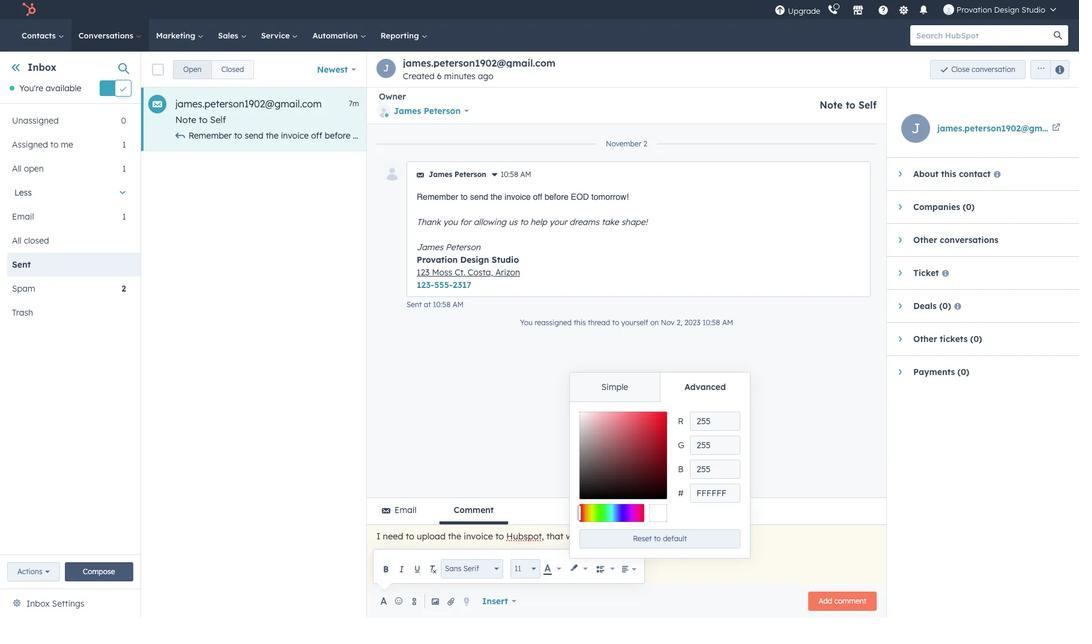 Task type: describe. For each thing, give the bounding box(es) containing it.
help button
[[873, 0, 894, 19]]

james peterson image
[[943, 4, 954, 15]]

1 vertical spatial your
[[549, 217, 567, 228]]

assigned
[[12, 140, 48, 150]]

caret image for other conversations dropdown button
[[899, 237, 902, 244]]

all closed
[[12, 236, 49, 246]]

send for remember to send the invoice off before eod tomorrow!  thank you for allowing us to help your dreams take shape!  james peterson provation design studio 123 moss ct. costa, arizon 123-555-2317
[[245, 130, 263, 141]]

at
[[424, 300, 431, 309]]

0 vertical spatial 10:58
[[501, 170, 518, 179]]

g
[[678, 440, 684, 451]]

serif
[[463, 564, 479, 573]]

1 horizontal spatial group
[[593, 561, 618, 577]]

sans serif
[[445, 564, 479, 573]]

other for other conversations
[[913, 235, 937, 246]]

service link
[[254, 19, 305, 52]]

reset
[[633, 534, 652, 543]]

thank you for allowing us to help your dreams take shape!
[[417, 217, 647, 228]]

that
[[546, 531, 563, 542]]

email button
[[367, 498, 432, 525]]

Closed button
[[211, 60, 254, 79]]

service
[[261, 31, 292, 40]]

caret image for payments (0) dropdown button
[[899, 369, 902, 376]]

sales
[[218, 31, 241, 40]]

on
[[650, 318, 659, 327]]

me
[[61, 140, 73, 150]]

555- inside james peterson provation design studio 123 moss ct. costa, arizon 123-555-2317
[[434, 280, 453, 291]]

conversations link
[[71, 19, 149, 52]]

studio inside popup button
[[1022, 5, 1045, 14]]

2 vertical spatial 10:58
[[703, 318, 720, 327]]

november
[[606, 139, 641, 148]]

notifications image
[[918, 5, 929, 16]]

2 vertical spatial this
[[618, 531, 633, 542]]

you're available
[[19, 83, 81, 94]]

provation inside james peterson provation design studio 123 moss ct. costa, arizon 123-555-2317
[[417, 255, 458, 265]]

sent for sent at 10:58 am
[[407, 300, 422, 309]]

1 horizontal spatial self
[[858, 99, 877, 111]]

comment button
[[439, 498, 509, 525]]

caret image for about this contact dropdown button
[[899, 171, 902, 178]]

1 horizontal spatial note
[[820, 99, 843, 111]]

provation design studio button
[[936, 0, 1063, 19]]

companies (0)
[[913, 202, 975, 213]]

upgrade image
[[775, 5, 785, 16]]

need
[[383, 531, 403, 542]]

conversations
[[78, 31, 136, 40]]

settings link
[[896, 3, 911, 16]]

spam
[[12, 284, 35, 294]]

closed
[[221, 65, 244, 74]]

caret image for the 'ticket' dropdown button
[[899, 270, 902, 277]]

for inside email from james.peterson1902@gmail.com with subject note to self row
[[459, 130, 470, 141]]

sent at 10:58 am
[[407, 300, 464, 309]]

you're available image
[[10, 86, 14, 91]]

help inside email from james.peterson1902@gmail.com with subject note to self row
[[529, 130, 546, 141]]

inbox for inbox settings
[[26, 599, 50, 609]]

2 horizontal spatial james.peterson1902@gmail.com
[[937, 123, 1073, 134]]

marketplaces button
[[846, 0, 871, 19]]

0 vertical spatial james.peterson1902@gmail.com
[[403, 57, 555, 69]]

1 horizontal spatial invoice
[[464, 531, 493, 542]]

about this contact button
[[887, 158, 1067, 190]]

reset to default
[[633, 534, 687, 543]]

inbox for inbox
[[28, 61, 57, 73]]

eod for remember to send the invoice off before eod tomorrow!
[[571, 192, 589, 202]]

before for remember to send the invoice off before eod tomorrow!  thank you for allowing us to help your dreams take shape!  james peterson provation design studio 123 moss ct. costa, arizon 123-555-2317
[[325, 130, 350, 141]]

2 horizontal spatial group
[[1026, 60, 1069, 79]]

ticket
[[913, 268, 939, 279]]

123 inside email from james.peterson1902@gmail.com with subject note to self row
[[813, 130, 826, 141]]

ticket button
[[887, 257, 1067, 289]]

0 vertical spatial am
[[520, 170, 531, 179]]

upload
[[417, 531, 446, 542]]

all open
[[12, 164, 44, 174]]

comment
[[454, 505, 494, 516]]

costa, inside james peterson provation design studio 123 moss ct. costa, arizon 123-555-2317
[[468, 267, 493, 278]]

reset to default button
[[579, 530, 740, 549]]

caret image for deals (0) dropdown button
[[899, 303, 902, 310]]

self inside row
[[210, 114, 226, 125]]

close conversation
[[951, 65, 1015, 74]]

123- inside email from james.peterson1902@gmail.com with subject note to self row
[[918, 130, 935, 141]]

other tickets (0) button
[[887, 323, 1067, 355]]

ct. inside james peterson provation design studio 123 moss ct. costa, arizon 123-555-2317
[[455, 267, 465, 278]]

7m
[[349, 99, 359, 108]]

all closed button
[[7, 229, 126, 253]]

inbox settings link
[[26, 597, 84, 611]]

created
[[403, 71, 435, 82]]

i need to upload the invoice to hubspot, that would make this a lot easier
[[376, 531, 682, 542]]

other conversations
[[913, 235, 999, 246]]

remember for remember to send the invoice off before eod tomorrow!
[[417, 192, 458, 202]]

sent for sent
[[12, 260, 31, 270]]

1 vertical spatial dreams
[[569, 217, 599, 228]]

hubspot,
[[506, 531, 544, 542]]

compose button
[[65, 563, 133, 582]]

123 inside james peterson provation design studio 123 moss ct. costa, arizon 123-555-2317
[[417, 267, 430, 278]]

costa, inside email from james.peterson1902@gmail.com with subject note to self row
[[864, 130, 889, 141]]

2317 inside email from james.peterson1902@gmail.com with subject note to self row
[[952, 130, 970, 141]]

companies (0) button
[[887, 191, 1067, 223]]

payments (0)
[[913, 367, 969, 378]]

1 vertical spatial us
[[509, 217, 517, 228]]

notifications button
[[913, 0, 934, 19]]

email inside email button
[[395, 505, 416, 516]]

tab list containing simple
[[570, 373, 750, 402]]

simple
[[601, 382, 628, 393]]

hubspot link
[[14, 2, 45, 17]]

#
[[678, 488, 684, 499]]

less
[[14, 188, 32, 198]]

assigned to me
[[12, 140, 73, 150]]

you
[[520, 318, 533, 327]]

lot
[[644, 531, 654, 542]]

sent button
[[7, 253, 126, 277]]

marketing
[[156, 31, 198, 40]]

provation inside email from james.peterson1902@gmail.com with subject note to self row
[[715, 130, 753, 141]]

settings
[[52, 599, 84, 609]]

invoice for remember to send the invoice off before eod tomorrow!  thank you for allowing us to help your dreams take shape!  james peterson provation design studio 123 moss ct. costa, arizon 123-555-2317
[[281, 130, 309, 141]]

dreams inside email from james.peterson1902@gmail.com with subject note to self row
[[569, 130, 598, 141]]

james peterson provation design studio 123 moss ct. costa, arizon 123-555-2317
[[417, 242, 520, 291]]

shape! inside email from james.peterson1902@gmail.com with subject note to self row
[[620, 130, 646, 141]]

take inside email from james.peterson1902@gmail.com with subject note to self row
[[601, 130, 618, 141]]

james inside email from james.peterson1902@gmail.com with subject note to self row
[[649, 130, 675, 141]]

menu containing provation design studio
[[773, 0, 1065, 19]]

design inside popup button
[[994, 5, 1019, 14]]

eod for remember to send the invoice off before eod tomorrow!  thank you for allowing us to help your dreams take shape!  james peterson provation design studio 123 moss ct. costa, arizon 123-555-2317
[[353, 130, 371, 141]]

nov
[[661, 318, 675, 327]]

1 vertical spatial allowing
[[474, 217, 506, 228]]

arizon inside email from james.peterson1902@gmail.com with subject note to self row
[[891, 130, 916, 141]]

actions
[[17, 567, 42, 576]]

tickets
[[940, 334, 968, 345]]

sans
[[445, 564, 461, 573]]

tab panel containing r
[[570, 402, 750, 558]]

1 vertical spatial james peterson
[[429, 170, 486, 179]]

1 vertical spatial for
[[460, 217, 471, 228]]

1 vertical spatial you
[[443, 217, 458, 228]]

you're
[[19, 83, 43, 94]]

calling icon button
[[823, 2, 843, 17]]

1 vertical spatial 2
[[122, 284, 126, 294]]

would
[[566, 531, 590, 542]]

add comment group
[[808, 592, 877, 611]]

about
[[913, 169, 939, 180]]

add
[[819, 597, 832, 606]]

allowing inside email from james.peterson1902@gmail.com with subject note to self row
[[473, 130, 505, 141]]

off for remember to send the invoice off before eod tomorrow!  thank you for allowing us to help your dreams take shape!  james peterson provation design studio 123 moss ct. costa, arizon 123-555-2317
[[311, 130, 322, 141]]

0 horizontal spatial 10:58
[[433, 300, 451, 309]]

marketing link
[[149, 19, 211, 52]]

123- inside james peterson provation design studio 123 moss ct. costa, arizon 123-555-2317
[[417, 280, 434, 291]]

hubspot image
[[22, 2, 36, 17]]

10:58 am
[[501, 170, 531, 179]]

advanced
[[685, 382, 726, 393]]

2 vertical spatial the
[[448, 531, 461, 542]]

6
[[437, 71, 442, 82]]



Task type: locate. For each thing, give the bounding box(es) containing it.
1 horizontal spatial sent
[[407, 300, 422, 309]]

email down less
[[12, 212, 34, 222]]

main content containing james.peterson1902@gmail.com
[[141, 52, 1079, 618]]

conversations
[[940, 235, 999, 246]]

inbox up you're available
[[28, 61, 57, 73]]

0 vertical spatial shape!
[[620, 130, 646, 141]]

arizon up 'you'
[[495, 267, 520, 278]]

1 for to
[[122, 140, 126, 150]]

123 up '123-555-2317' link
[[417, 267, 430, 278]]

am up remember to send the invoice off before eod tomorrow!
[[520, 170, 531, 179]]

us inside email from james.peterson1902@gmail.com with subject note to self row
[[508, 130, 517, 141]]

1 vertical spatial note to self
[[175, 114, 226, 125]]

0 vertical spatial inbox
[[28, 61, 57, 73]]

moss up '123-555-2317' link
[[432, 267, 452, 278]]

for
[[459, 130, 470, 141], [460, 217, 471, 228]]

0 vertical spatial you
[[442, 130, 457, 141]]

group down make
[[593, 561, 618, 577]]

eod up thank you for allowing us to help your dreams take shape! at top
[[571, 192, 589, 202]]

closed
[[24, 236, 49, 246]]

0 horizontal spatial costa,
[[468, 267, 493, 278]]

0 vertical spatial studio
[[1022, 5, 1045, 14]]

1 vertical spatial take
[[602, 217, 619, 228]]

0 horizontal spatial 123
[[417, 267, 430, 278]]

1 horizontal spatial costa,
[[864, 130, 889, 141]]

555- up about this contact
[[935, 130, 952, 141]]

james right november 2
[[649, 130, 675, 141]]

james.peterson1902@gmail.com up about this contact dropdown button
[[937, 123, 1073, 134]]

moss down note to self heading
[[828, 130, 848, 141]]

sales link
[[211, 19, 254, 52]]

to
[[846, 99, 856, 111], [199, 114, 208, 125], [234, 130, 242, 141], [519, 130, 527, 141], [50, 140, 59, 150], [461, 192, 468, 202], [520, 217, 528, 228], [612, 318, 619, 327], [406, 531, 414, 542], [495, 531, 504, 542], [654, 534, 661, 543]]

you
[[442, 130, 457, 141], [443, 217, 458, 228]]

Search HubSpot search field
[[910, 25, 1057, 46]]

you down james peterson popup button
[[442, 130, 457, 141]]

group
[[173, 60, 254, 79], [1026, 60, 1069, 79], [593, 561, 618, 577]]

tomorrow! inside email from james.peterson1902@gmail.com with subject note to self row
[[373, 130, 413, 141]]

1 horizontal spatial am
[[520, 170, 531, 179]]

0 horizontal spatial 2317
[[453, 280, 471, 291]]

1 vertical spatial thank
[[417, 217, 441, 228]]

email from james.peterson1902@gmail.com with subject note to self row
[[141, 88, 970, 151]]

allowing down remember to send the invoice off before eod tomorrow!
[[474, 217, 506, 228]]

james.peterson1902@gmail.com
[[403, 57, 555, 69], [175, 98, 322, 110], [937, 123, 1073, 134]]

deals
[[913, 301, 937, 312]]

reporting
[[381, 31, 421, 40]]

0 vertical spatial email
[[12, 212, 34, 222]]

0 horizontal spatial design
[[460, 255, 489, 265]]

james up '123-555-2317' link
[[417, 242, 443, 253]]

provation inside popup button
[[957, 5, 992, 14]]

1 for open
[[122, 164, 126, 174]]

0 vertical spatial 555-
[[935, 130, 952, 141]]

(0) inside 'dropdown button'
[[963, 202, 975, 213]]

newest
[[317, 64, 348, 75]]

for down james peterson popup button
[[459, 130, 470, 141]]

0 horizontal spatial studio
[[492, 255, 519, 265]]

this right about on the top right of page
[[941, 169, 956, 180]]

email up need
[[395, 505, 416, 516]]

thank down james peterson popup button
[[416, 130, 440, 141]]

(0) right tickets
[[970, 334, 982, 345]]

(0) for companies (0)
[[963, 202, 975, 213]]

1 vertical spatial 10:58
[[433, 300, 451, 309]]

this inside dropdown button
[[941, 169, 956, 180]]

2 horizontal spatial 10:58
[[703, 318, 720, 327]]

before down 7m
[[325, 130, 350, 141]]

0 horizontal spatial james.peterson1902@gmail.com
[[175, 98, 322, 110]]

thank up james peterson provation design studio 123 moss ct. costa, arizon 123-555-2317
[[417, 217, 441, 228]]

trash
[[12, 308, 33, 318]]

am down '123-555-2317' link
[[453, 300, 464, 309]]

0 vertical spatial us
[[508, 130, 517, 141]]

0 horizontal spatial am
[[453, 300, 464, 309]]

123- up about on the top right of page
[[918, 130, 935, 141]]

before for remember to send the invoice off before eod tomorrow!
[[545, 192, 568, 202]]

2 inside main content
[[643, 139, 647, 148]]

0 vertical spatial your
[[548, 130, 566, 141]]

caret image left about on the top right of page
[[899, 171, 902, 178]]

i
[[376, 531, 380, 542]]

add comment
[[819, 597, 866, 606]]

arizon
[[891, 130, 916, 141], [495, 267, 520, 278]]

caret image left payments
[[899, 369, 902, 376]]

close
[[951, 65, 970, 74]]

other tickets (0)
[[913, 334, 982, 345]]

2 vertical spatial studio
[[492, 255, 519, 265]]

minutes
[[444, 71, 475, 82]]

inbox settings
[[26, 599, 84, 609]]

1 vertical spatial studio
[[785, 130, 810, 141]]

0 vertical spatial design
[[994, 5, 1019, 14]]

other left tickets
[[913, 334, 937, 345]]

invoice inside email from james.peterson1902@gmail.com with subject note to self row
[[281, 130, 309, 141]]

2317 up sent at 10:58 am
[[453, 280, 471, 291]]

0 vertical spatial this
[[941, 169, 956, 180]]

0
[[121, 115, 126, 126]]

2 vertical spatial provation
[[417, 255, 458, 265]]

group containing open
[[173, 60, 254, 79]]

0 horizontal spatial 2
[[122, 284, 126, 294]]

more info image
[[491, 172, 498, 179]]

(0) for deals (0)
[[939, 301, 951, 312]]

arizon inside james peterson provation design studio 123 moss ct. costa, arizon 123-555-2317
[[495, 267, 520, 278]]

sent inside button
[[12, 260, 31, 270]]

november 2
[[606, 139, 647, 148]]

sent up spam
[[12, 260, 31, 270]]

open
[[24, 164, 44, 174]]

0 vertical spatial james peterson
[[394, 106, 461, 116]]

all for all closed
[[12, 236, 21, 246]]

contacts link
[[14, 19, 71, 52]]

1 horizontal spatial 2317
[[952, 130, 970, 141]]

caret image inside about this contact dropdown button
[[899, 171, 902, 178]]

marketplaces image
[[853, 5, 864, 16]]

tomorrow! for remember to send the invoice off before eod tomorrow!  thank you for allowing us to help your dreams take shape!  james peterson provation design studio 123 moss ct. costa, arizon 123-555-2317
[[373, 130, 413, 141]]

search image
[[1054, 31, 1062, 40]]

0 vertical spatial 2317
[[952, 130, 970, 141]]

comment
[[834, 597, 866, 606]]

r
[[678, 416, 683, 427]]

send for remember to send the invoice off before eod tomorrow!
[[470, 192, 488, 202]]

eod inside email from james.peterson1902@gmail.com with subject note to self row
[[353, 130, 371, 141]]

3 caret image from the top
[[899, 270, 902, 277]]

1 horizontal spatial 555-
[[935, 130, 952, 141]]

james down owner
[[394, 106, 421, 116]]

0 vertical spatial dreams
[[569, 130, 598, 141]]

shape!
[[620, 130, 646, 141], [621, 217, 647, 228]]

0 horizontal spatial ct.
[[455, 267, 465, 278]]

None text field
[[690, 436, 740, 455], [690, 484, 740, 503], [690, 436, 740, 455], [690, 484, 740, 503]]

5 caret image from the top
[[899, 336, 902, 343]]

1 vertical spatial tomorrow!
[[591, 192, 629, 202]]

take
[[601, 130, 618, 141], [602, 217, 619, 228]]

james.peterson1902@gmail.com inside row
[[175, 98, 322, 110]]

ct. down note to self heading
[[851, 130, 861, 141]]

1 horizontal spatial 123-
[[918, 130, 935, 141]]

other
[[913, 235, 937, 246], [913, 334, 937, 345]]

design inside email from james.peterson1902@gmail.com with subject note to self row
[[755, 130, 782, 141]]

about this contact
[[913, 169, 991, 180]]

for up james peterson provation design studio 123 moss ct. costa, arizon 123-555-2317
[[460, 217, 471, 228]]

1 vertical spatial help
[[530, 217, 547, 228]]

all left open
[[12, 164, 21, 174]]

10:58 right 2023
[[703, 318, 720, 327]]

us down remember to send the invoice off before eod tomorrow!
[[509, 217, 517, 228]]

123-555-2317 link
[[417, 280, 471, 291]]

arizon up about on the top right of page
[[891, 130, 916, 141]]

(0) for payments (0)
[[958, 367, 969, 378]]

0 vertical spatial note
[[820, 99, 843, 111]]

2317 inside james peterson provation design studio 123 moss ct. costa, arizon 123-555-2317
[[453, 280, 471, 291]]

4 caret image from the top
[[899, 303, 902, 310]]

2 horizontal spatial am
[[722, 318, 733, 327]]

eod down 7m
[[353, 130, 371, 141]]

0 vertical spatial remember
[[189, 130, 232, 141]]

0 vertical spatial other
[[913, 235, 937, 246]]

us up 10:58 am
[[508, 130, 517, 141]]

1 vertical spatial eod
[[571, 192, 589, 202]]

1 horizontal spatial note to self
[[820, 99, 877, 111]]

1 all from the top
[[12, 164, 21, 174]]

send
[[245, 130, 263, 141], [470, 192, 488, 202]]

0 vertical spatial 1
[[122, 140, 126, 150]]

caret image down caret image
[[899, 237, 902, 244]]

(0) right companies
[[963, 202, 975, 213]]

this left a
[[618, 531, 633, 542]]

caret image inside other tickets (0) dropdown button
[[899, 336, 902, 343]]

am right 2023
[[722, 318, 733, 327]]

james inside james peterson popup button
[[394, 106, 421, 116]]

3 1 from the top
[[122, 212, 126, 222]]

trash button
[[7, 301, 126, 325]]

simple link
[[570, 373, 660, 402]]

sans serif button
[[441, 560, 503, 579]]

this left thread
[[574, 318, 586, 327]]

1 vertical spatial james.peterson1902@gmail.com
[[175, 98, 322, 110]]

caret image inside the 'ticket' dropdown button
[[899, 270, 902, 277]]

actions button
[[7, 563, 60, 582]]

0 horizontal spatial this
[[574, 318, 586, 327]]

this
[[941, 169, 956, 180], [574, 318, 586, 327], [618, 531, 633, 542]]

2
[[643, 139, 647, 148], [122, 284, 126, 294]]

0 horizontal spatial moss
[[432, 267, 452, 278]]

tomorrow! down november
[[591, 192, 629, 202]]

make
[[593, 531, 616, 542]]

your inside email from james.peterson1902@gmail.com with subject note to self row
[[548, 130, 566, 141]]

1 horizontal spatial email
[[395, 505, 416, 516]]

conversation
[[972, 65, 1015, 74]]

0 horizontal spatial invoice
[[281, 130, 309, 141]]

2 vertical spatial design
[[460, 255, 489, 265]]

1 caret image from the top
[[899, 171, 902, 178]]

group down 'search' "button"
[[1026, 60, 1069, 79]]

studio inside email from james.peterson1902@gmail.com with subject note to self row
[[785, 130, 810, 141]]

1 vertical spatial invoice
[[505, 192, 531, 202]]

group down sales
[[173, 60, 254, 79]]

all
[[12, 164, 21, 174], [12, 236, 21, 246]]

design inside james peterson provation design studio 123 moss ct. costa, arizon 123-555-2317
[[460, 255, 489, 265]]

1 vertical spatial ct.
[[455, 267, 465, 278]]

note inside row
[[175, 114, 196, 125]]

a
[[636, 531, 641, 542]]

james peterson left more info image on the top of the page
[[429, 170, 486, 179]]

ct. up '123-555-2317' link
[[455, 267, 465, 278]]

2 horizontal spatial design
[[994, 5, 1019, 14]]

contacts
[[22, 31, 58, 40]]

10:58 right more info image on the top of the page
[[501, 170, 518, 179]]

1 vertical spatial before
[[545, 192, 568, 202]]

inbox left settings
[[26, 599, 50, 609]]

1 horizontal spatial this
[[618, 531, 633, 542]]

james.peterson1902@gmail.com down closed button
[[175, 98, 322, 110]]

insert
[[482, 596, 508, 607]]

invoice for remember to send the invoice off before eod tomorrow!
[[505, 192, 531, 202]]

1 horizontal spatial studio
[[785, 130, 810, 141]]

caret image left ticket
[[899, 270, 902, 277]]

to inside 'button'
[[654, 534, 661, 543]]

note to self
[[820, 99, 877, 111], [175, 114, 226, 125]]

0 horizontal spatial group
[[173, 60, 254, 79]]

costa, up '123-555-2317' link
[[468, 267, 493, 278]]

2 all from the top
[[12, 236, 21, 246]]

before
[[325, 130, 350, 141], [545, 192, 568, 202]]

james.peterson1902@gmail.com up ago
[[403, 57, 555, 69]]

help up 10:58 am
[[529, 130, 546, 141]]

before inside email from james.peterson1902@gmail.com with subject note to self row
[[325, 130, 350, 141]]

10:58
[[501, 170, 518, 179], [433, 300, 451, 309], [703, 318, 720, 327]]

caret image for other tickets (0) dropdown button
[[899, 336, 902, 343]]

caret image inside other conversations dropdown button
[[899, 237, 902, 244]]

peterson inside james peterson provation design studio 123 moss ct. costa, arizon 123-555-2317
[[446, 242, 480, 253]]

sent inside main content
[[407, 300, 422, 309]]

0 vertical spatial arizon
[[891, 130, 916, 141]]

tomorrow! down james peterson popup button
[[373, 130, 413, 141]]

b
[[678, 464, 684, 475]]

11 button
[[510, 560, 540, 579]]

the for remember to send the invoice off before eod tomorrow!  thank you for allowing us to help your dreams take shape!  james peterson provation design studio 123 moss ct. costa, arizon 123-555-2317
[[266, 130, 279, 141]]

reassigned
[[535, 318, 572, 327]]

remember
[[189, 130, 232, 141], [417, 192, 458, 202]]

(0)
[[963, 202, 975, 213], [939, 301, 951, 312], [970, 334, 982, 345], [958, 367, 969, 378]]

Open button
[[173, 60, 212, 79]]

1 horizontal spatial design
[[755, 130, 782, 141]]

other for other tickets (0)
[[913, 334, 937, 345]]

note to self heading
[[820, 99, 877, 111]]

caret image left 'other tickets (0)'
[[899, 336, 902, 343]]

thank inside email from james.peterson1902@gmail.com with subject note to self row
[[416, 130, 440, 141]]

tab list
[[570, 373, 750, 402]]

all left closed
[[12, 236, 21, 246]]

2 caret image from the top
[[899, 237, 902, 244]]

0 horizontal spatial provation
[[417, 255, 458, 265]]

1 vertical spatial this
[[574, 318, 586, 327]]

(0) right deals
[[939, 301, 951, 312]]

automation link
[[305, 19, 373, 52]]

0 vertical spatial help
[[529, 130, 546, 141]]

remember inside email from james.peterson1902@gmail.com with subject note to self row
[[189, 130, 232, 141]]

deals (0)
[[913, 301, 951, 312]]

1 horizontal spatial off
[[533, 192, 542, 202]]

james inside james peterson provation design studio 123 moss ct. costa, arizon 123-555-2317
[[417, 242, 443, 253]]

james peterson inside james peterson popup button
[[394, 106, 461, 116]]

unassigned
[[12, 115, 59, 126]]

james left more info image on the top of the page
[[429, 170, 452, 179]]

1 horizontal spatial 123
[[813, 130, 826, 141]]

1 vertical spatial other
[[913, 334, 937, 345]]

note to self inside row
[[175, 114, 226, 125]]

0 horizontal spatial email
[[12, 212, 34, 222]]

(0) right payments
[[958, 367, 969, 378]]

peterson inside popup button
[[424, 106, 461, 116]]

companies
[[913, 202, 960, 213]]

james
[[394, 106, 421, 116], [649, 130, 675, 141], [429, 170, 452, 179], [417, 242, 443, 253]]

you up james peterson provation design studio 123 moss ct. costa, arizon 123-555-2317
[[443, 217, 458, 228]]

note
[[820, 99, 843, 111], [175, 114, 196, 125]]

the for remember to send the invoice off before eod tomorrow!
[[491, 192, 502, 202]]

james.peterson1902@gmail.com link
[[937, 121, 1073, 136]]

1 vertical spatial moss
[[432, 267, 452, 278]]

settings image
[[898, 5, 909, 16]]

caret image
[[899, 204, 902, 211]]

caret image left deals
[[899, 303, 902, 310]]

1 vertical spatial 123
[[417, 267, 430, 278]]

0 horizontal spatial note
[[175, 114, 196, 125]]

None text field
[[690, 412, 740, 431], [690, 460, 740, 479], [690, 412, 740, 431], [690, 460, 740, 479]]

2 1 from the top
[[122, 164, 126, 174]]

1 horizontal spatial the
[[448, 531, 461, 542]]

0 vertical spatial 123-
[[918, 130, 935, 141]]

0 horizontal spatial tomorrow!
[[373, 130, 413, 141]]

1 horizontal spatial provation
[[715, 130, 753, 141]]

studio inside james peterson provation design studio 123 moss ct. costa, arizon 123-555-2317
[[492, 255, 519, 265]]

0 vertical spatial tomorrow!
[[373, 130, 413, 141]]

2 horizontal spatial this
[[941, 169, 956, 180]]

1 vertical spatial shape!
[[621, 217, 647, 228]]

menu
[[773, 0, 1065, 19]]

send inside email from james.peterson1902@gmail.com with subject note to self row
[[245, 130, 263, 141]]

help down remember to send the invoice off before eod tomorrow!
[[530, 217, 547, 228]]

123 down note to self heading
[[813, 130, 826, 141]]

1 vertical spatial design
[[755, 130, 782, 141]]

upgrade
[[788, 6, 820, 15]]

123- up at
[[417, 280, 434, 291]]

10:58 right at
[[433, 300, 451, 309]]

0 vertical spatial 123
[[813, 130, 826, 141]]

1 other from the top
[[913, 235, 937, 246]]

invoice
[[281, 130, 309, 141], [505, 192, 531, 202], [464, 531, 493, 542]]

0 horizontal spatial sent
[[12, 260, 31, 270]]

remember for remember to send the invoice off before eod tomorrow!  thank you for allowing us to help your dreams take shape!  james peterson provation design studio 123 moss ct. costa, arizon 123-555-2317
[[189, 130, 232, 141]]

caret image
[[899, 171, 902, 178], [899, 237, 902, 244], [899, 270, 902, 277], [899, 303, 902, 310], [899, 336, 902, 343], [899, 369, 902, 376]]

payments
[[913, 367, 955, 378]]

costa, down note to self heading
[[864, 130, 889, 141]]

0 vertical spatial eod
[[353, 130, 371, 141]]

0 vertical spatial take
[[601, 130, 618, 141]]

payments (0) button
[[887, 356, 1067, 389]]

all inside button
[[12, 236, 21, 246]]

off inside email from james.peterson1902@gmail.com with subject note to self row
[[311, 130, 322, 141]]

2 other from the top
[[913, 334, 937, 345]]

6 caret image from the top
[[899, 369, 902, 376]]

automation
[[313, 31, 360, 40]]

1 horizontal spatial eod
[[571, 192, 589, 202]]

james peterson down created
[[394, 106, 461, 116]]

2 vertical spatial james.peterson1902@gmail.com
[[937, 123, 1073, 134]]

self
[[858, 99, 877, 111], [210, 114, 226, 125]]

555- up sent at 10:58 am
[[434, 280, 453, 291]]

moss inside james peterson provation design studio 123 moss ct. costa, arizon 123-555-2317
[[432, 267, 452, 278]]

sent left at
[[407, 300, 422, 309]]

2317 up about this contact
[[952, 130, 970, 141]]

0 vertical spatial for
[[459, 130, 470, 141]]

yourself
[[621, 318, 648, 327]]

your
[[548, 130, 566, 141], [549, 217, 567, 228]]

caret image inside deals (0) dropdown button
[[899, 303, 902, 310]]

1 vertical spatial am
[[453, 300, 464, 309]]

james.peterson1902@gmail.com created 6 minutes ago
[[403, 57, 555, 82]]

help image
[[878, 5, 889, 16]]

caret image inside payments (0) dropdown button
[[899, 369, 902, 376]]

1 horizontal spatial before
[[545, 192, 568, 202]]

tab panel
[[570, 402, 750, 558]]

0 horizontal spatial the
[[266, 130, 279, 141]]

before up thank you for allowing us to help your dreams take shape! at top
[[545, 192, 568, 202]]

main content
[[141, 52, 1079, 618]]

0 horizontal spatial self
[[210, 114, 226, 125]]

1 1 from the top
[[122, 140, 126, 150]]

0 vertical spatial invoice
[[281, 130, 309, 141]]

555- inside email from james.peterson1902@gmail.com with subject note to self row
[[935, 130, 952, 141]]

calling icon image
[[828, 5, 838, 16]]

inbox
[[28, 61, 57, 73], [26, 599, 50, 609]]

tomorrow! for remember to send the invoice off before eod tomorrow!
[[591, 192, 629, 202]]

all for all open
[[12, 164, 21, 174]]

0 vertical spatial off
[[311, 130, 322, 141]]

james peterson
[[394, 106, 461, 116], [429, 170, 486, 179]]

1 horizontal spatial ct.
[[851, 130, 861, 141]]

peterson inside row
[[678, 130, 712, 141]]

1 horizontal spatial 2
[[643, 139, 647, 148]]

you inside email from james.peterson1902@gmail.com with subject note to self row
[[442, 130, 457, 141]]

ct. inside email from james.peterson1902@gmail.com with subject note to self row
[[851, 130, 861, 141]]

off for remember to send the invoice off before eod tomorrow!
[[533, 192, 542, 202]]

other up ticket
[[913, 235, 937, 246]]

0 horizontal spatial arizon
[[495, 267, 520, 278]]

moss inside email from james.peterson1902@gmail.com with subject note to self row
[[828, 130, 848, 141]]

james peterson button
[[376, 102, 469, 120]]

allowing up more info image on the top of the page
[[473, 130, 505, 141]]

provation design studio
[[957, 5, 1045, 14]]

you reassigned this thread to yourself on nov 2, 2023 10:58 am
[[520, 318, 733, 327]]

the inside email from james.peterson1902@gmail.com with subject note to self row
[[266, 130, 279, 141]]



Task type: vqa. For each thing, say whether or not it's contained in the screenshot.
Clear all preferences button on the top of the page
no



